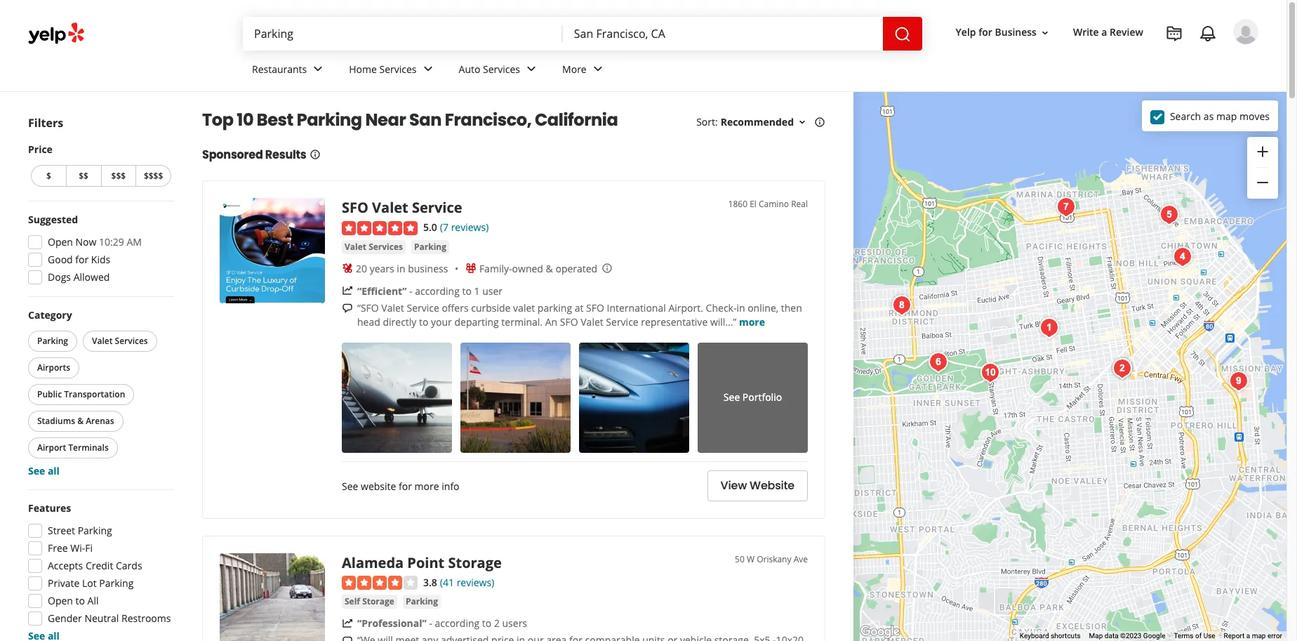 Task type: vqa. For each thing, say whether or not it's contained in the screenshot.
"Pizza
no



Task type: describe. For each thing, give the bounding box(es) containing it.
20 years in business
[[356, 262, 448, 275]]

group containing suggested
[[24, 213, 174, 289]]

according for "professional"
[[435, 617, 480, 630]]

16 speech v2 image
[[342, 636, 353, 641]]

zoom in image
[[1255, 143, 1272, 160]]

group containing category
[[25, 308, 174, 478]]

to inside "sfo valet service offers curbside valet parking at sfo international airport. check-in online, then head directly to your departing terminal. an sfo valet service representative will…"
[[419, 315, 429, 328]]

20
[[356, 262, 367, 275]]

user
[[483, 284, 503, 298]]

to inside group
[[76, 594, 85, 607]]

airport terminals button
[[28, 437, 118, 459]]

(41
[[440, 576, 454, 589]]

services for home services link
[[380, 62, 417, 76]]

none field find
[[254, 26, 552, 41]]

google
[[1144, 632, 1166, 640]]

valet
[[513, 301, 535, 314]]

open for open now 10:29 am
[[48, 235, 73, 249]]

16 speech v2 image
[[342, 303, 353, 314]]

review
[[1110, 26, 1144, 39]]

to left 1
[[462, 284, 472, 298]]

recommended
[[721, 115, 794, 129]]

lot
[[82, 577, 97, 590]]

see all button
[[28, 464, 60, 478]]

3.8 link
[[423, 574, 437, 590]]

stadiums & arenas
[[37, 415, 114, 427]]

sutter stockton garage image
[[1169, 243, 1197, 271]]

am
[[127, 235, 142, 249]]

lombard street garage image
[[1052, 193, 1080, 221]]

elif parking image
[[1108, 355, 1137, 383]]

terms
[[1174, 632, 1194, 640]]

map for moves
[[1217, 109, 1238, 123]]

gender neutral restrooms
[[48, 612, 171, 625]]

map data ©2023 google
[[1090, 632, 1166, 640]]

Near text field
[[574, 26, 872, 41]]

(41 reviews) link
[[440, 574, 495, 590]]

alameda point storage link
[[342, 553, 502, 572]]

5.0 link
[[423, 219, 437, 235]]

valet up 5 star rating image
[[372, 198, 409, 217]]

valet inside group
[[92, 335, 113, 347]]

according for "efficient"
[[415, 284, 460, 298]]

directly
[[383, 315, 417, 328]]

top
[[202, 108, 234, 131]]

1 vertical spatial 16 info v2 image
[[309, 149, 321, 160]]

2 vertical spatial sfo
[[560, 315, 578, 328]]

self storage button
[[342, 595, 397, 609]]

north beach parking garage image
[[1156, 201, 1184, 229]]

group containing features
[[24, 501, 174, 641]]

1860
[[729, 198, 748, 210]]

parking down category
[[37, 335, 68, 347]]

years
[[370, 262, 394, 275]]

stadiums
[[37, 415, 75, 427]]

terms of use link
[[1174, 632, 1216, 640]]

sponsored
[[202, 147, 263, 163]]

reviews) for sfo valet service
[[451, 221, 489, 234]]

0 vertical spatial in
[[397, 262, 406, 275]]

more
[[563, 62, 587, 76]]

parking down 5.0
[[414, 241, 447, 253]]

w
[[747, 553, 755, 565]]

1 horizontal spatial valet services button
[[342, 240, 406, 254]]

0 horizontal spatial more
[[415, 479, 439, 493]]

parking link for valet
[[412, 240, 449, 254]]

cards
[[116, 559, 142, 572]]

shortcuts
[[1051, 632, 1081, 640]]

arenas
[[86, 415, 114, 427]]

map
[[1090, 632, 1103, 640]]

free
[[48, 541, 68, 555]]

credit
[[86, 559, 113, 572]]

terminal.
[[502, 315, 543, 328]]

alameda point storage image
[[220, 553, 325, 641]]

parking down cards
[[99, 577, 134, 590]]

view
[[721, 478, 747, 494]]

open now 10:29 am
[[48, 235, 142, 249]]

for for business
[[979, 26, 993, 39]]

$$$$
[[144, 170, 163, 182]]

search image
[[894, 26, 911, 43]]

wi-
[[70, 541, 85, 555]]

see portfolio
[[724, 391, 782, 404]]

now
[[76, 235, 97, 249]]

sfo valet service image
[[220, 198, 325, 303]]

online,
[[748, 301, 779, 314]]

parking
[[538, 301, 572, 314]]

"professional" - according to 2 users
[[357, 617, 527, 630]]

point
[[408, 553, 445, 572]]

gender
[[48, 612, 82, 625]]

san
[[409, 108, 442, 131]]

service for "sfo valet service offers curbside valet parking at sfo international airport. check-in online, then head directly to your departing terminal. an sfo valet service representative will…"
[[407, 301, 439, 314]]

16 chevron down v2 image for yelp for business
[[1040, 27, 1051, 38]]

francisco,
[[445, 108, 532, 131]]

more link
[[739, 315, 765, 328]]

sfo valet service
[[342, 198, 462, 217]]

24 chevron down v2 image for auto services
[[523, 61, 540, 78]]

owned
[[512, 262, 543, 275]]

valet up 20
[[345, 241, 367, 253]]

accepts credit cards
[[48, 559, 142, 572]]

keyboard
[[1020, 632, 1050, 640]]

50
[[735, 553, 745, 565]]

5 star rating image
[[342, 221, 418, 235]]

"sfo valet service offers curbside valet parking at sfo international airport. check-in online, then head directly to your departing terminal. an sfo valet service representative will…"
[[357, 301, 803, 328]]

then
[[781, 301, 803, 314]]

will…"
[[711, 315, 737, 328]]

0 vertical spatial more
[[739, 315, 765, 328]]

el
[[750, 198, 757, 210]]

for for kids
[[75, 253, 89, 266]]

services for the leftmost valet services button
[[115, 335, 148, 347]]

price
[[28, 143, 53, 156]]

parking down 3.8
[[406, 596, 438, 608]]

16 years in business v2 image
[[342, 263, 353, 274]]

0 horizontal spatial sfo
[[342, 198, 369, 217]]

1 vertical spatial parking button
[[28, 331, 77, 352]]

self
[[345, 596, 360, 608]]

category
[[28, 308, 72, 322]]

fi
[[85, 541, 93, 555]]

airport
[[37, 442, 66, 454]]

use
[[1204, 632, 1216, 640]]

parking up 'fi'
[[78, 524, 112, 537]]

16 trending v2 image
[[342, 618, 353, 629]]

open to all
[[48, 594, 99, 607]]

valet up directly
[[382, 301, 404, 314]]



Task type: locate. For each thing, give the bounding box(es) containing it.
departing
[[455, 315, 499, 328]]

open down private
[[48, 594, 73, 607]]

notifications image
[[1200, 25, 1217, 42]]

open up good
[[48, 235, 73, 249]]

parking link for point
[[403, 595, 441, 609]]

1 horizontal spatial map
[[1253, 632, 1266, 640]]

24 chevron down v2 image right auto services
[[523, 61, 540, 78]]

elif parking image
[[1108, 355, 1137, 383]]

1 vertical spatial more
[[415, 479, 439, 493]]

services right home on the left top
[[380, 62, 417, 76]]

for inside yelp for business button
[[979, 26, 993, 39]]

2 vertical spatial for
[[399, 479, 412, 493]]

- right "professional"
[[429, 617, 433, 630]]

1 horizontal spatial valet services
[[345, 241, 403, 253]]

2 horizontal spatial for
[[979, 26, 993, 39]]

projects image
[[1166, 25, 1183, 42]]

0 horizontal spatial -
[[409, 284, 413, 298]]

1 vertical spatial open
[[48, 594, 73, 607]]

0 vertical spatial storage
[[448, 553, 502, 572]]

report a map error
[[1224, 632, 1283, 640]]

your
[[431, 315, 452, 328]]

reviews) for alameda point storage
[[457, 576, 495, 589]]

public
[[37, 388, 62, 400]]

see left all
[[28, 464, 45, 478]]

0 horizontal spatial for
[[75, 253, 89, 266]]

24 chevron down v2 image for more
[[590, 61, 607, 78]]

2 vertical spatial service
[[606, 315, 639, 328]]

report a map error link
[[1224, 632, 1283, 640]]

2 open from the top
[[48, 594, 73, 607]]

1 24 chevron down v2 image from the left
[[310, 61, 327, 78]]

1 vertical spatial valet services
[[92, 335, 148, 347]]

user actions element
[[945, 18, 1279, 104]]

& left arenas
[[77, 415, 84, 427]]

16 chevron down v2 image inside "recommended" dropdown button
[[797, 116, 808, 128]]

good
[[48, 253, 73, 266]]

(7
[[440, 221, 449, 234]]

0 vertical spatial valet services button
[[342, 240, 406, 254]]

sponsored results
[[202, 147, 307, 163]]

kids
[[91, 253, 110, 266]]

self storage link
[[342, 595, 397, 609]]

1 horizontal spatial more
[[739, 315, 765, 328]]

0 vertical spatial valet services
[[345, 241, 403, 253]]

portfolio
[[743, 391, 782, 404]]

good for kids
[[48, 253, 110, 266]]

16 trending v2 image
[[342, 285, 353, 297]]

0 horizontal spatial map
[[1217, 109, 1238, 123]]

business categories element
[[241, 51, 1259, 91]]

0 vertical spatial a
[[1102, 26, 1108, 39]]

1 vertical spatial service
[[407, 301, 439, 314]]

1 vertical spatial for
[[75, 253, 89, 266]]

see portfolio link
[[698, 342, 808, 453]]

1 vertical spatial parking link
[[403, 595, 441, 609]]

transportation
[[64, 388, 125, 400]]

valet services button down 5 star rating image
[[342, 240, 406, 254]]

0 horizontal spatial valet services button
[[83, 331, 157, 352]]

16 chevron down v2 image right the recommended
[[797, 116, 808, 128]]

3.8 star rating image
[[342, 576, 418, 590]]

see all
[[28, 464, 60, 478]]

-
[[409, 284, 413, 298], [429, 617, 433, 630]]

parking button down 3.8
[[403, 595, 441, 609]]

"efficient"
[[357, 284, 407, 298]]

features
[[28, 501, 71, 515]]

& inside button
[[77, 415, 84, 427]]

1 vertical spatial -
[[429, 617, 433, 630]]

see for see website for more info
[[342, 479, 358, 493]]

a for report
[[1247, 632, 1251, 640]]

1 horizontal spatial 16 chevron down v2 image
[[1040, 27, 1051, 38]]

1 vertical spatial &
[[77, 415, 84, 427]]

home
[[349, 62, 377, 76]]

24 chevron down v2 image
[[310, 61, 327, 78], [523, 61, 540, 78]]

see left website
[[342, 479, 358, 493]]

public transportation
[[37, 388, 125, 400]]

24 chevron down v2 image inside restaurants link
[[310, 61, 327, 78]]

"sfo
[[357, 301, 379, 314]]

- down "20 years in business"
[[409, 284, 413, 298]]

geary mall garage image
[[888, 291, 916, 320]]

$$$
[[111, 170, 126, 182]]

to left all
[[76, 594, 85, 607]]

search as map moves
[[1171, 109, 1270, 123]]

none field near
[[574, 26, 872, 41]]

head
[[357, 315, 380, 328]]

best
[[257, 108, 294, 131]]

0 vertical spatial 16 chevron down v2 image
[[1040, 27, 1051, 38]]

2 horizontal spatial sfo
[[586, 301, 605, 314]]

an
[[545, 315, 558, 328]]

1
[[474, 284, 480, 298]]

sort:
[[697, 115, 718, 129]]

in right years
[[397, 262, 406, 275]]

1 horizontal spatial 16 info v2 image
[[815, 116, 826, 128]]

keyboard shortcuts
[[1020, 632, 1081, 640]]

none field up business categories element
[[574, 26, 872, 41]]

1 vertical spatial 16 chevron down v2 image
[[797, 116, 808, 128]]

1 horizontal spatial -
[[429, 617, 433, 630]]

0 vertical spatial according
[[415, 284, 460, 298]]

allowed
[[73, 270, 110, 284]]

0 vertical spatial sfo
[[342, 198, 369, 217]]

24 chevron down v2 image for home services
[[420, 61, 436, 78]]

operated
[[556, 262, 598, 275]]

yelp for business
[[956, 26, 1037, 39]]

private lot parking
[[48, 577, 134, 590]]

write a review
[[1074, 26, 1144, 39]]

recommended button
[[721, 115, 808, 129]]

in
[[397, 262, 406, 275], [737, 301, 745, 314]]

reviews) right (7
[[451, 221, 489, 234]]

0 horizontal spatial &
[[77, 415, 84, 427]]

0 horizontal spatial 24 chevron down v2 image
[[310, 61, 327, 78]]

3.8
[[423, 576, 437, 589]]

a right write
[[1102, 26, 1108, 39]]

services for the right valet services button
[[369, 241, 403, 253]]

terms of use
[[1174, 632, 1216, 640]]

top 10 best parking near san francisco, california
[[202, 108, 618, 131]]

1 horizontal spatial 24 chevron down v2 image
[[523, 61, 540, 78]]

storage down 3.8 star rating image
[[362, 596, 395, 608]]

yelp
[[956, 26, 977, 39]]

group
[[1248, 137, 1279, 199], [24, 213, 174, 289], [25, 308, 174, 478], [24, 501, 174, 641]]

valet down at
[[581, 315, 604, 328]]

for right website
[[399, 479, 412, 493]]

write
[[1074, 26, 1099, 39]]

to left 2
[[482, 617, 492, 630]]

(7 reviews)
[[440, 221, 489, 234]]

2 24 chevron down v2 image from the left
[[590, 61, 607, 78]]

filters
[[28, 115, 63, 131]]

16 family owned v2 image
[[466, 263, 477, 274]]

1 horizontal spatial a
[[1247, 632, 1251, 640]]

reviews) right (41
[[457, 576, 495, 589]]

see inside "link"
[[724, 391, 740, 404]]

nolan p. image
[[1234, 19, 1259, 44]]

1 vertical spatial see
[[28, 464, 45, 478]]

parking button for alameda point storage
[[403, 595, 441, 609]]

0 vertical spatial map
[[1217, 109, 1238, 123]]

info icon image
[[602, 262, 613, 274], [602, 262, 613, 274]]

0 vertical spatial service
[[412, 198, 462, 217]]

all
[[48, 464, 60, 478]]

parking right best
[[297, 108, 362, 131]]

0 vertical spatial open
[[48, 235, 73, 249]]

see website for more info
[[342, 479, 460, 493]]

open for open to all
[[48, 594, 73, 607]]

for right yelp
[[979, 26, 993, 39]]

$$
[[79, 170, 88, 182]]

data
[[1105, 632, 1119, 640]]

real
[[792, 198, 808, 210]]

1 vertical spatial in
[[737, 301, 745, 314]]

2 horizontal spatial see
[[724, 391, 740, 404]]

service down international on the top
[[606, 315, 639, 328]]

0 horizontal spatial a
[[1102, 26, 1108, 39]]

1 vertical spatial storage
[[362, 596, 395, 608]]

see left portfolio
[[724, 391, 740, 404]]

parking at the exchange image
[[1225, 367, 1253, 395]]

1 horizontal spatial none field
[[574, 26, 872, 41]]

"professional"
[[357, 617, 427, 630]]

1 horizontal spatial see
[[342, 479, 358, 493]]

free wi-fi
[[48, 541, 93, 555]]

services up 'transportation'
[[115, 335, 148, 347]]

according down the business
[[415, 284, 460, 298]]

valet up 'transportation'
[[92, 335, 113, 347]]

1 vertical spatial sfo
[[586, 301, 605, 314]]

0 horizontal spatial see
[[28, 464, 45, 478]]

0 vertical spatial see
[[724, 391, 740, 404]]

1 none field from the left
[[254, 26, 552, 41]]

0 horizontal spatial 24 chevron down v2 image
[[420, 61, 436, 78]]

0 vertical spatial for
[[979, 26, 993, 39]]

parking button for sfo valet service
[[412, 240, 449, 254]]

as
[[1204, 109, 1214, 123]]

valet services up 'transportation'
[[92, 335, 148, 347]]

representative
[[641, 315, 708, 328]]

see for see portfolio
[[724, 391, 740, 404]]

& right owned
[[546, 262, 553, 275]]

services inside group
[[115, 335, 148, 347]]

a right "report"
[[1247, 632, 1251, 640]]

1 horizontal spatial &
[[546, 262, 553, 275]]

valet services button
[[342, 240, 406, 254], [83, 331, 157, 352]]

1 vertical spatial map
[[1253, 632, 1266, 640]]

2 24 chevron down v2 image from the left
[[523, 61, 540, 78]]

$
[[46, 170, 51, 182]]

a for write
[[1102, 26, 1108, 39]]

sfo valet service link
[[342, 198, 462, 217]]

0 vertical spatial reviews)
[[451, 221, 489, 234]]

1 vertical spatial according
[[435, 617, 480, 630]]

of
[[1196, 632, 1202, 640]]

0 horizontal spatial none field
[[254, 26, 552, 41]]

16 info v2 image right results
[[309, 149, 321, 160]]

storage inside button
[[362, 596, 395, 608]]

valet services button up 'transportation'
[[83, 331, 157, 352]]

24 chevron down v2 image inside home services link
[[420, 61, 436, 78]]

valet services down 5 star rating image
[[345, 241, 403, 253]]

0 horizontal spatial 16 info v2 image
[[309, 149, 321, 160]]

24 chevron down v2 image inside more link
[[590, 61, 607, 78]]

business
[[995, 26, 1037, 39]]

storage up (41 reviews) link
[[448, 553, 502, 572]]

0 horizontal spatial valet services
[[92, 335, 148, 347]]

24 chevron down v2 image right restaurants at top
[[310, 61, 327, 78]]

music concourse parking image
[[924, 348, 953, 376]]

info
[[442, 479, 460, 493]]

street parking
[[48, 524, 112, 537]]

10
[[237, 108, 254, 131]]

home services link
[[338, 51, 448, 91]]

1 horizontal spatial for
[[399, 479, 412, 493]]

kezar parking lot image
[[976, 359, 1005, 387]]

in up more link
[[737, 301, 745, 314]]

0 vertical spatial parking link
[[412, 240, 449, 254]]

service up 5.0 link
[[412, 198, 462, 217]]

airport.
[[669, 301, 704, 314]]

16 chevron down v2 image inside yelp for business button
[[1040, 27, 1051, 38]]

none field up home services link
[[254, 26, 552, 41]]

1 horizontal spatial 24 chevron down v2 image
[[590, 61, 607, 78]]

see for see all
[[28, 464, 45, 478]]

services right 'auto'
[[483, 62, 520, 76]]

0 vertical spatial &
[[546, 262, 553, 275]]

alamo square parking image
[[1035, 314, 1064, 342]]

1 vertical spatial valet services button
[[83, 331, 157, 352]]

16 info v2 image
[[815, 116, 826, 128], [309, 149, 321, 160]]

services
[[380, 62, 417, 76], [483, 62, 520, 76], [369, 241, 403, 253], [115, 335, 148, 347]]

Find text field
[[254, 26, 552, 41]]

street
[[48, 524, 75, 537]]

2 none field from the left
[[574, 26, 872, 41]]

according left 2
[[435, 617, 480, 630]]

sfo up 5 star rating image
[[342, 198, 369, 217]]

in inside "sfo valet service offers curbside valet parking at sfo international airport. check-in online, then head directly to your departing terminal. an sfo valet service representative will…"
[[737, 301, 745, 314]]

16 chevron down v2 image right business at the top right of the page
[[1040, 27, 1051, 38]]

24 chevron down v2 image inside 'auto services' link
[[523, 61, 540, 78]]

services inside 'auto services' link
[[483, 62, 520, 76]]

0 vertical spatial parking button
[[412, 240, 449, 254]]

1 vertical spatial a
[[1247, 632, 1251, 640]]

neutral
[[85, 612, 119, 625]]

None field
[[254, 26, 552, 41], [574, 26, 872, 41]]

services inside valet services link
[[369, 241, 403, 253]]

service down '"efficient" - according to 1 user'
[[407, 301, 439, 314]]

24 chevron down v2 image right more
[[590, 61, 607, 78]]

map right the as
[[1217, 109, 1238, 123]]

more left info
[[415, 479, 439, 493]]

map region
[[720, 0, 1298, 641]]

parking button up airports
[[28, 331, 77, 352]]

website
[[361, 479, 396, 493]]

- for "professional"
[[429, 617, 433, 630]]

0 vertical spatial -
[[409, 284, 413, 298]]

services inside home services link
[[380, 62, 417, 76]]

service for sfo valet service
[[412, 198, 462, 217]]

0 horizontal spatial 16 chevron down v2 image
[[797, 116, 808, 128]]

16 chevron down v2 image for recommended
[[797, 116, 808, 128]]

parking link down 3.8
[[403, 595, 441, 609]]

at
[[575, 301, 584, 314]]

oriskany
[[757, 553, 792, 565]]

$$$$ button
[[136, 165, 171, 187]]

map for error
[[1253, 632, 1266, 640]]

0 vertical spatial 16 info v2 image
[[815, 116, 826, 128]]

valet services inside valet services link
[[345, 241, 403, 253]]

parking link down 5.0
[[412, 240, 449, 254]]

sfo down at
[[560, 315, 578, 328]]

- for "efficient"
[[409, 284, 413, 298]]

family-owned & operated
[[480, 262, 598, 275]]

services for 'auto services' link
[[483, 62, 520, 76]]

1 horizontal spatial sfo
[[560, 315, 578, 328]]

view website
[[721, 478, 795, 494]]

2
[[494, 617, 500, 630]]

more down online, at the top
[[739, 315, 765, 328]]

for up the dogs allowed
[[75, 253, 89, 266]]

for
[[979, 26, 993, 39], [75, 253, 89, 266], [399, 479, 412, 493]]

sfo right at
[[586, 301, 605, 314]]

2 vertical spatial see
[[342, 479, 358, 493]]

0 horizontal spatial in
[[397, 262, 406, 275]]

1 open from the top
[[48, 235, 73, 249]]

google image
[[857, 623, 904, 641]]

price group
[[28, 143, 174, 190]]

parking button down 5.0
[[412, 240, 449, 254]]

16 info v2 image right "recommended" dropdown button
[[815, 116, 826, 128]]

yelp for business button
[[951, 20, 1057, 45]]

1 vertical spatial reviews)
[[457, 576, 495, 589]]

to left your
[[419, 315, 429, 328]]

1 horizontal spatial in
[[737, 301, 745, 314]]

map left the error
[[1253, 632, 1266, 640]]

zoom out image
[[1255, 174, 1272, 191]]

24 chevron down v2 image for restaurants
[[310, 61, 327, 78]]

airport terminals
[[37, 442, 109, 454]]

auto services
[[459, 62, 520, 76]]

dogs
[[48, 270, 71, 284]]

50 w oriskany ave
[[735, 553, 808, 565]]

1 24 chevron down v2 image from the left
[[420, 61, 436, 78]]

keyboard shortcuts button
[[1020, 631, 1081, 641]]

0 horizontal spatial storage
[[362, 596, 395, 608]]

2 vertical spatial parking button
[[403, 595, 441, 609]]

24 chevron down v2 image
[[420, 61, 436, 78], [590, 61, 607, 78]]

None search field
[[243, 17, 925, 51]]

1 horizontal spatial storage
[[448, 553, 502, 572]]

results
[[265, 147, 307, 163]]

(41 reviews)
[[440, 576, 495, 589]]

services down 5 star rating image
[[369, 241, 403, 253]]

24 chevron down v2 image left 'auto'
[[420, 61, 436, 78]]

see inside group
[[28, 464, 45, 478]]

16 chevron down v2 image
[[1040, 27, 1051, 38], [797, 116, 808, 128]]

view website link
[[708, 470, 808, 501]]

near
[[365, 108, 406, 131]]



